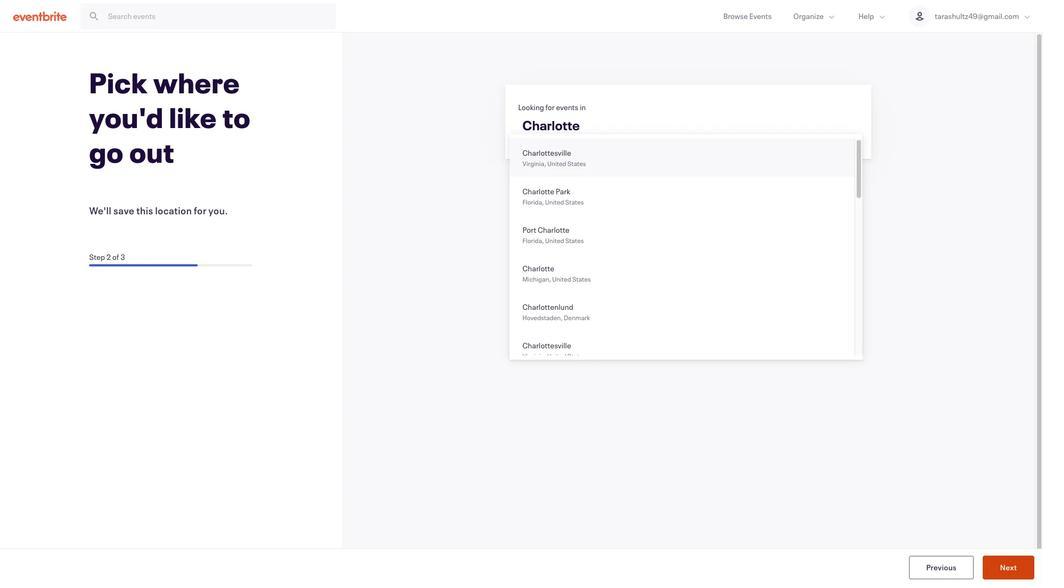 Task type: describe. For each thing, give the bounding box(es) containing it.
looking for events in
[[518, 102, 586, 112]]

tarashultz49@gmail.com link
[[898, 0, 1043, 32]]

charlottesville inside "menu item"
[[523, 148, 571, 158]]

charlotte for charlotte park
[[523, 186, 554, 197]]

virginia, inside charlottesville "menu item"
[[523, 159, 546, 168]]

pick
[[89, 64, 148, 101]]

2 virginia, from the top
[[523, 352, 546, 361]]

step 2 of 3
[[89, 252, 125, 262]]

to
[[223, 99, 251, 136]]

you.
[[208, 204, 228, 217]]

charlottenlund
[[523, 302, 573, 312]]

out
[[129, 134, 174, 171]]

progressbar progress bar
[[89, 265, 252, 267]]

previous button
[[909, 556, 974, 580]]

organize
[[794, 11, 824, 21]]

progressbar image
[[89, 265, 198, 267]]

florida, for port
[[523, 236, 544, 245]]

we'll save this location for you.
[[89, 204, 228, 217]]

united inside port charlotte florida, united states
[[545, 236, 564, 245]]

charlotte for charlotte
[[523, 264, 554, 274]]

3
[[120, 252, 125, 262]]

browse events link
[[713, 0, 783, 32]]

charlottesville virginia, united states inside charlottesville "menu item"
[[523, 148, 586, 168]]

2 charlottesville from the top
[[523, 341, 571, 351]]

like
[[169, 99, 217, 136]]

you'd
[[89, 99, 164, 136]]

port charlotte florida, united states
[[523, 225, 584, 245]]

where
[[153, 64, 240, 101]]

states inside charlotte park florida, united states
[[565, 198, 584, 206]]

events
[[556, 102, 579, 112]]

next button
[[983, 556, 1035, 580]]

of
[[112, 252, 119, 262]]

park
[[556, 186, 570, 197]]

previous
[[926, 563, 957, 573]]

events
[[749, 11, 772, 21]]



Task type: vqa. For each thing, say whether or not it's contained in the screenshot.
to
yes



Task type: locate. For each thing, give the bounding box(es) containing it.
charlottesville down hovedstaden,
[[523, 341, 571, 351]]

looking
[[518, 102, 544, 112]]

in
[[580, 102, 586, 112]]

charlottesville virginia, united states up park
[[523, 148, 586, 168]]

united down park
[[545, 198, 564, 206]]

0 vertical spatial for
[[546, 102, 555, 112]]

1 vertical spatial virginia,
[[523, 352, 546, 361]]

0 vertical spatial charlottesville
[[523, 148, 571, 158]]

florida, for charlotte
[[523, 198, 544, 206]]

1 vertical spatial florida,
[[523, 236, 544, 245]]

1 charlottesville virginia, united states from the top
[[523, 148, 586, 168]]

1 charlottesville from the top
[[523, 148, 571, 158]]

0 horizontal spatial for
[[194, 204, 207, 217]]

charlotte inside charlotte michigan, united states
[[523, 264, 554, 274]]

browse events
[[724, 11, 772, 21]]

charlotte park florida, united states
[[523, 186, 584, 206]]

united up charlotte michigan, united states
[[545, 236, 564, 245]]

pick where you'd like to go out
[[89, 64, 251, 171]]

florida, inside port charlotte florida, united states
[[523, 236, 544, 245]]

charlottenlund hovedstaden, denmark
[[523, 302, 590, 322]]

eventbrite image
[[13, 11, 67, 21]]

charlotte
[[523, 186, 554, 197], [538, 225, 570, 235], [523, 264, 554, 274]]

charlotte michigan, united states
[[523, 264, 591, 284]]

united inside charlotte park florida, united states
[[545, 198, 564, 206]]

tarashultz49@gmail.com
[[935, 11, 1019, 21]]

virginia,
[[523, 159, 546, 168], [523, 352, 546, 361]]

florida, up the port on the right
[[523, 198, 544, 206]]

0 vertical spatial virginia,
[[523, 159, 546, 168]]

we'll
[[89, 204, 112, 217]]

states down denmark on the right
[[568, 352, 586, 361]]

charlotte up the michigan,
[[523, 264, 554, 274]]

states down park
[[565, 198, 584, 206]]

menu
[[510, 139, 863, 370]]

virginia, up charlotte park florida, united states
[[523, 159, 546, 168]]

united
[[547, 159, 566, 168], [545, 198, 564, 206], [545, 236, 564, 245], [552, 275, 571, 284], [547, 352, 566, 361]]

0 vertical spatial charlotte
[[523, 186, 554, 197]]

1 vertical spatial for
[[194, 204, 207, 217]]

united inside charlottesville "menu item"
[[547, 159, 566, 168]]

charlotte right the port on the right
[[538, 225, 570, 235]]

for
[[546, 102, 555, 112], [194, 204, 207, 217]]

charlottesville up park
[[523, 148, 571, 158]]

charlottesville virginia, united states down hovedstaden,
[[523, 341, 586, 361]]

2 charlottesville virginia, united states from the top
[[523, 341, 586, 361]]

florida,
[[523, 198, 544, 206], [523, 236, 544, 245]]

1 vertical spatial charlottesville virginia, united states
[[523, 341, 586, 361]]

go
[[89, 134, 124, 171]]

hovedstaden,
[[523, 314, 563, 322]]

states up charlotte michigan, united states
[[565, 236, 584, 245]]

charlottesville menu item
[[510, 139, 855, 177]]

virginia, down hovedstaden,
[[523, 352, 546, 361]]

step
[[89, 252, 105, 262]]

states inside port charlotte florida, united states
[[565, 236, 584, 245]]

1 virginia, from the top
[[523, 159, 546, 168]]

save
[[113, 204, 134, 217]]

help link
[[848, 0, 898, 32]]

browse
[[724, 11, 748, 21]]

for left you. at the left of page
[[194, 204, 207, 217]]

charlotte inside port charlotte florida, united states
[[538, 225, 570, 235]]

states inside charlotte michigan, united states
[[572, 275, 591, 284]]

united inside charlotte michigan, united states
[[552, 275, 571, 284]]

for left events
[[546, 102, 555, 112]]

1 vertical spatial charlotte
[[538, 225, 570, 235]]

states
[[568, 159, 586, 168], [565, 198, 584, 206], [565, 236, 584, 245], [572, 275, 591, 284], [568, 352, 586, 361]]

united right the michigan,
[[552, 275, 571, 284]]

1 horizontal spatial for
[[546, 102, 555, 112]]

organize link
[[783, 0, 848, 32]]

2
[[106, 252, 111, 262]]

charlottesville
[[523, 148, 571, 158], [523, 341, 571, 351]]

location
[[155, 204, 192, 217]]

states up park
[[568, 159, 586, 168]]

0 vertical spatial charlottesville virginia, united states
[[523, 148, 586, 168]]

charlottesville virginia, united states
[[523, 148, 586, 168], [523, 341, 586, 361]]

1 vertical spatial charlottesville
[[523, 341, 571, 351]]

2 vertical spatial charlotte
[[523, 264, 554, 274]]

michigan,
[[523, 275, 551, 284]]

states up denmark on the right
[[572, 275, 591, 284]]

menu containing charlottesville
[[510, 139, 863, 370]]

None text field
[[515, 114, 862, 141]]

charlotte inside charlotte park florida, united states
[[523, 186, 554, 197]]

florida, inside charlotte park florida, united states
[[523, 198, 544, 206]]

next
[[1000, 563, 1017, 573]]

port
[[523, 225, 536, 235]]

1 florida, from the top
[[523, 198, 544, 206]]

denmark
[[564, 314, 590, 322]]

united down hovedstaden,
[[547, 352, 566, 361]]

charlotte left park
[[523, 186, 554, 197]]

florida, down the port on the right
[[523, 236, 544, 245]]

this
[[136, 204, 153, 217]]

united up park
[[547, 159, 566, 168]]

help
[[859, 11, 874, 21]]

0 vertical spatial florida,
[[523, 198, 544, 206]]

2 florida, from the top
[[523, 236, 544, 245]]

states inside charlottesville "menu item"
[[568, 159, 586, 168]]



